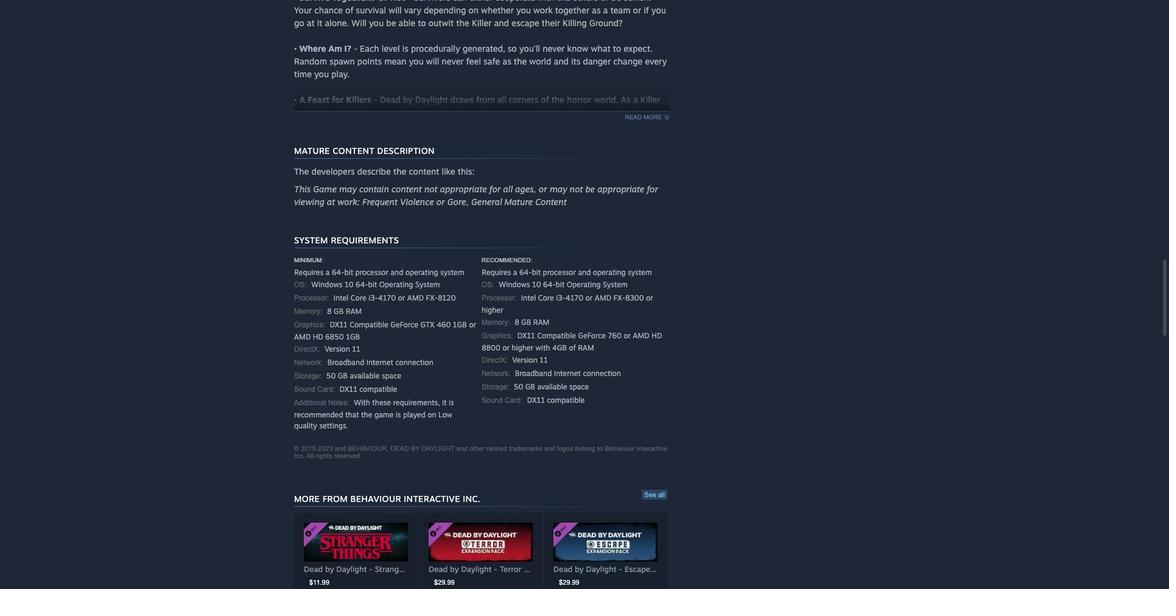 Task type: describe. For each thing, give the bounding box(es) containing it.
interactive inside © 2015-2023 and behaviour, dead by daylight and other related trademarks and logos belong to behaviour interactive inc. all rights reserved.
[[637, 445, 668, 453]]

0 horizontal spatial directx:
[[294, 345, 320, 354]]

gb inside requires a 64-bit processor and operating system os: windows 10 64-bit operating system processor: intel core i3-4170 or amd fx-8120 memory: 8 gb ram
[[334, 307, 344, 316]]

content for like
[[409, 166, 440, 177]]

geforce for 760
[[578, 331, 606, 341]]

intel core i3-4170 or amd fx-8300 or higher
[[482, 294, 654, 315]]

dead
[[391, 445, 409, 453]]

that
[[345, 411, 359, 420]]

be
[[586, 184, 595, 194]]

64- up intel core i3-4170 or amd fx-8300 or higher
[[544, 280, 556, 289]]

work:
[[338, 197, 360, 207]]

64- down requirements
[[356, 280, 368, 289]]

amd inside dx11 compatible geforce 760 or amd hd 8800 or higher with 4gb of ram
[[633, 331, 650, 341]]

1 horizontal spatial broadband
[[515, 369, 552, 378]]

other
[[470, 445, 485, 453]]

$29.99 for dead by daylight - terror expansion pack
[[434, 579, 455, 587]]

- for terror
[[494, 565, 498, 575]]

0 horizontal spatial content
[[333, 146, 375, 156]]

things
[[409, 565, 433, 575]]

8 inside requires a 64-bit processor and operating system os: windows 10 64-bit operating system processor: intel core i3-4170 or amd fx-8120 memory: 8 gb ram
[[327, 307, 332, 316]]

bit down requirements
[[368, 280, 377, 289]]

0 vertical spatial available
[[350, 372, 380, 381]]

dx11 up trademarks
[[528, 396, 545, 405]]

a feast for killers
[[299, 94, 372, 105]]

2 processor: from the left
[[482, 294, 517, 303]]

6850
[[326, 333, 344, 342]]

0 horizontal spatial system
[[294, 235, 328, 246]]

© 2015-2023 and behaviour, dead by daylight and other related trademarks and logos belong to behaviour interactive inc. all rights reserved.
[[294, 445, 668, 460]]

1 horizontal spatial 50
[[514, 383, 524, 392]]

contain
[[359, 184, 389, 194]]

dead for dead by daylight - escape expansion pack
[[554, 565, 573, 575]]

intel inside intel core i3-4170 or amd fx-8300 or higher
[[521, 294, 536, 303]]

1 vertical spatial internet
[[554, 369, 581, 378]]

1 vertical spatial ram
[[534, 318, 550, 327]]

gore,
[[448, 197, 469, 207]]

or right ages,
[[539, 184, 548, 194]]

dx11 compatible geforce gtx 460 1gb or amd hd 6850 1gb
[[294, 321, 476, 342]]

2 may from the left
[[550, 184, 568, 194]]

feast
[[308, 94, 330, 105]]

a for requires a 64-bit processor and operating system os: windows 10 64-bit operating system processor: intel core i3-4170 or amd fx-8120 memory: 8 gb ram
[[326, 268, 330, 277]]

operating for requires a 64-bit processor and operating system os: windows 10 64-bit operating system processor: intel core i3-4170 or amd fx-8120 memory: 8 gb ram
[[406, 268, 438, 277]]

read
[[625, 114, 642, 121]]

these
[[372, 398, 391, 408]]

0 horizontal spatial mature
[[294, 146, 330, 156]]

1 vertical spatial compatible
[[547, 396, 585, 405]]

behaviour inside see all more from behaviour interactive inc.
[[351, 494, 401, 505]]

it
[[442, 398, 447, 408]]

2023
[[318, 445, 333, 453]]

system for requires a 64-bit processor and operating system os: windows 10 64-bit operating system
[[628, 268, 652, 277]]

bit up intel core i3-4170 or amd fx-8300 or higher
[[556, 280, 565, 289]]

a
[[299, 94, 306, 105]]

0 horizontal spatial network:
[[294, 359, 323, 367]]

game
[[375, 411, 394, 420]]

memory: 8 gb ram
[[482, 318, 550, 327]]

4170 inside requires a 64-bit processor and operating system os: windows 10 64-bit operating system processor: intel core i3-4170 or amd fx-8120 memory: 8 gb ram
[[378, 294, 396, 303]]

recommended:
[[482, 257, 533, 264]]

stranger
[[375, 565, 407, 575]]

inc. inside see all more from behaviour interactive inc.
[[463, 494, 481, 505]]

windows for requires a 64-bit processor and operating system os: windows 10 64-bit operating system
[[499, 280, 530, 289]]

pack for dead by daylight - escape expansion pack
[[693, 565, 710, 575]]

8120
[[438, 294, 456, 303]]

related
[[487, 445, 507, 453]]

behaviour inside © 2015-2023 and behaviour, dead by daylight and other related trademarks and logos belong to behaviour interactive inc. all rights reserved.
[[605, 445, 635, 453]]

additional
[[294, 399, 326, 408]]

played
[[403, 411, 426, 420]]

interactive inside see all more from behaviour interactive inc.
[[404, 494, 461, 505]]

10 for requires a 64-bit processor and operating system os: windows 10 64-bit operating system
[[533, 280, 541, 289]]

mature inside this game may contain content not appropriate for all ages, or may not be appropriate for viewing at work: frequent violence or gore, general mature content
[[505, 197, 533, 207]]

system for requires a 64-bit processor and operating system os: windows 10 64-bit operating system processor: intel core i3-4170 or amd fx-8120 memory: 8 gb ram
[[440, 268, 465, 277]]

or right 760
[[624, 331, 631, 341]]

graphics: for 8800
[[482, 332, 513, 341]]

with these requirements, it is recommended that the game is played on low quality settings.
[[294, 398, 454, 431]]

i?
[[345, 43, 352, 54]]

operating for requires a 64-bit processor and operating system os: windows 10 64-bit operating system
[[567, 280, 601, 289]]

1 horizontal spatial for
[[490, 184, 501, 194]]

content for not
[[392, 184, 422, 194]]

1 vertical spatial available
[[538, 383, 568, 392]]

or inside dx11 compatible geforce gtx 460 1gb or amd hd 6850 1gb
[[469, 321, 476, 330]]

general
[[472, 197, 502, 207]]

all inside see all more from behaviour interactive inc.
[[659, 492, 665, 499]]

by for dead by daylight - stranger things chapter
[[325, 565, 334, 575]]

belong
[[576, 445, 596, 453]]

dx11 inside dx11 compatible geforce 760 or amd hd 8800 or higher with 4gb of ram
[[518, 331, 535, 341]]

escape
[[625, 565, 651, 575]]

1 not from the left
[[424, 184, 438, 194]]

10 for requires a 64-bit processor and operating system os: windows 10 64-bit operating system processor: intel core i3-4170 or amd fx-8120 memory: 8 gb ram
[[345, 280, 354, 289]]

settings.
[[320, 422, 349, 431]]

am
[[329, 43, 342, 54]]

by for dead by daylight - terror expansion pack
[[450, 565, 459, 575]]

processor: inside requires a 64-bit processor and operating system os: windows 10 64-bit operating system processor: intel core i3-4170 or amd fx-8120 memory: 8 gb ram
[[294, 294, 329, 303]]

0 vertical spatial connection
[[396, 358, 434, 367]]

mature content description
[[294, 146, 435, 156]]

intel inside requires a 64-bit processor and operating system os: windows 10 64-bit operating system processor: intel core i3-4170 or amd fx-8120 memory: 8 gb ram
[[334, 294, 349, 303]]

dead by daylight - terror expansion pack $29.99
[[429, 565, 581, 587]]

game
[[313, 184, 337, 194]]

2015-
[[301, 445, 318, 453]]

the
[[294, 166, 309, 177]]

1 horizontal spatial connection
[[583, 369, 621, 378]]

0 horizontal spatial for
[[332, 94, 344, 105]]

64- down system requirements
[[332, 268, 345, 277]]

operating for requires a 64-bit processor and operating system os: windows 10 64-bit operating system processor: intel core i3-4170 or amd fx-8120 memory: 8 gb ram
[[379, 280, 413, 289]]

rights
[[316, 453, 332, 460]]

0 horizontal spatial space
[[382, 372, 402, 381]]

0 horizontal spatial 1gb
[[346, 333, 360, 342]]

dead by daylight - escape expansion pack $29.99
[[554, 565, 710, 587]]

1 vertical spatial is
[[396, 411, 401, 420]]

minimum:
[[294, 257, 323, 264]]

terror
[[500, 565, 522, 575]]

this
[[294, 184, 311, 194]]

1 horizontal spatial space
[[570, 383, 589, 392]]

system requirements
[[294, 235, 399, 246]]

dx11 up notes:
[[340, 385, 358, 394]]

the inside with these requirements, it is recommended that the game is played on low quality settings.
[[361, 411, 373, 420]]

or right 8300
[[646, 294, 654, 303]]

$29.99 for dead by daylight - escape expansion pack
[[559, 579, 580, 587]]

requires a 64-bit processor and operating system os: windows 10 64-bit operating system processor: intel core i3-4170 or amd fx-8120 memory: 8 gb ram
[[294, 268, 465, 316]]

0 vertical spatial internet
[[367, 358, 394, 367]]

a for requires a 64-bit processor and operating system os: windows 10 64-bit operating system
[[514, 268, 518, 277]]

at
[[327, 197, 335, 207]]

amd inside dx11 compatible geforce gtx 460 1gb or amd hd 6850 1gb
[[294, 333, 311, 342]]

0 horizontal spatial sound
[[294, 386, 315, 394]]

i3- inside requires a 64-bit processor and operating system os: windows 10 64-bit operating system processor: intel core i3-4170 or amd fx-8120 memory: 8 gb ram
[[369, 294, 378, 303]]

logos
[[558, 445, 574, 453]]

this game may contain content not appropriate for all ages, or may not be appropriate for viewing at work: frequent violence or gore, general mature content
[[294, 184, 659, 207]]

8300
[[626, 294, 644, 303]]

low
[[439, 411, 453, 420]]

or down requires a 64-bit processor and operating system os: windows 10 64-bit operating system
[[586, 294, 593, 303]]

hd inside dx11 compatible geforce gtx 460 1gb or amd hd 6850 1gb
[[313, 333, 323, 342]]

bit down recommended:
[[532, 268, 541, 277]]

viewing
[[294, 197, 325, 207]]

read more
[[625, 114, 662, 121]]

system for requires a 64-bit processor and operating system os: windows 10 64-bit operating system processor: intel core i3-4170 or amd fx-8120 memory: 8 gb ram
[[416, 280, 440, 289]]

1 horizontal spatial is
[[449, 398, 454, 408]]

the developers describe the content like this:
[[294, 166, 475, 177]]

quality
[[294, 422, 317, 431]]

expansion for escape
[[653, 565, 691, 575]]

memory: inside memory: 8 gb ram
[[482, 319, 510, 327]]

i3- inside intel core i3-4170 or amd fx-8300 or higher
[[556, 294, 566, 303]]

1 horizontal spatial version
[[513, 356, 538, 365]]

2 appropriate from the left
[[598, 184, 645, 194]]

on
[[428, 411, 437, 420]]

daylight for stranger
[[337, 565, 367, 575]]

frequent
[[363, 197, 398, 207]]

ages,
[[516, 184, 537, 194]]

higher for dx11
[[512, 344, 534, 353]]

from
[[323, 494, 348, 505]]

0 horizontal spatial version
[[325, 345, 350, 354]]

see all more from behaviour interactive inc.
[[294, 492, 665, 505]]

or left 'gore,'
[[437, 197, 445, 207]]

with
[[536, 344, 550, 353]]

more
[[644, 114, 662, 121]]

1 horizontal spatial directx:
[[482, 356, 508, 365]]

requires for requires a 64-bit processor and operating system os: windows 10 64-bit operating system
[[482, 268, 511, 277]]

2 horizontal spatial for
[[647, 184, 659, 194]]

requirements
[[331, 235, 399, 246]]

dx11 inside dx11 compatible geforce gtx 460 1gb or amd hd 6850 1gb
[[330, 321, 348, 330]]

see all link
[[642, 491, 668, 500]]

760
[[608, 331, 622, 341]]

and right 2023
[[335, 445, 346, 453]]

dead for dead by daylight - stranger things chapter
[[304, 565, 323, 575]]

violence
[[400, 197, 434, 207]]

developers
[[312, 166, 355, 177]]

dead by daylight - stranger things chapter $11.99
[[304, 565, 465, 587]]

amd inside intel core i3-4170 or amd fx-8300 or higher
[[595, 294, 612, 303]]

©
[[294, 445, 299, 453]]

0 vertical spatial the
[[394, 166, 407, 177]]

and inside requires a 64-bit processor and operating system os: windows 10 64-bit operating system processor: intel core i3-4170 or amd fx-8120 memory: 8 gb ram
[[391, 268, 404, 277]]

1 vertical spatial card:
[[505, 397, 523, 405]]



Task type: locate. For each thing, give the bounding box(es) containing it.
0 horizontal spatial 10
[[345, 280, 354, 289]]

ram up 'with'
[[534, 318, 550, 327]]

fx- up gtx
[[426, 294, 438, 303]]

directx: version 11 network: broadband internet connection storage: 50 gb available space sound card: dx11 compatible
[[294, 345, 434, 394], [482, 356, 621, 405]]

1 vertical spatial 1gb
[[346, 333, 360, 342]]

1 horizontal spatial not
[[570, 184, 583, 194]]

graphics: for amd
[[294, 321, 326, 330]]

expansion right escape
[[653, 565, 691, 575]]

ram
[[346, 307, 362, 316], [534, 318, 550, 327], [578, 344, 595, 353]]

1 expansion from the left
[[524, 565, 562, 575]]

processor down requirements
[[356, 268, 389, 277]]

operating inside requires a 64-bit processor and operating system os: windows 10 64-bit operating system
[[567, 280, 601, 289]]

behaviour right from
[[351, 494, 401, 505]]

connection down gtx
[[396, 358, 434, 367]]

and
[[391, 268, 404, 277], [578, 268, 591, 277], [335, 445, 346, 453], [457, 445, 468, 453], [545, 445, 556, 453]]

1 horizontal spatial 1gb
[[453, 321, 467, 330]]

460
[[437, 321, 451, 330]]

1 horizontal spatial behaviour
[[605, 445, 635, 453]]

dead right terror
[[554, 565, 573, 575]]

1 vertical spatial behaviour
[[351, 494, 401, 505]]

2 core from the left
[[538, 294, 554, 303]]

windows inside requires a 64-bit processor and operating system os: windows 10 64-bit operating system
[[499, 280, 530, 289]]

requires for requires a 64-bit processor and operating system os: windows 10 64-bit operating system processor: intel core i3-4170 or amd fx-8120 memory: 8 gb ram
[[294, 268, 324, 277]]

10 inside requires a 64-bit processor and operating system os: windows 10 64-bit operating system
[[533, 280, 541, 289]]

processor up intel core i3-4170 or amd fx-8300 or higher
[[543, 268, 576, 277]]

ram inside dx11 compatible geforce 760 or amd hd 8800 or higher with 4gb of ram
[[578, 344, 595, 353]]

1 core from the left
[[351, 294, 367, 303]]

not up "violence"
[[424, 184, 438, 194]]

processor for requires a 64-bit processor and operating system os: windows 10 64-bit operating system processor: intel core i3-4170 or amd fx-8120 memory: 8 gb ram
[[356, 268, 389, 277]]

0 horizontal spatial requires
[[294, 268, 324, 277]]

1 horizontal spatial operating
[[567, 280, 601, 289]]

windows inside requires a 64-bit processor and operating system os: windows 10 64-bit operating system processor: intel core i3-4170 or amd fx-8120 memory: 8 gb ram
[[311, 280, 343, 289]]

expansion inside dead by daylight - terror expansion pack $29.99
[[524, 565, 562, 575]]

1 requires from the left
[[294, 268, 324, 277]]

1 horizontal spatial all
[[659, 492, 665, 499]]

1 may from the left
[[339, 184, 357, 194]]

1 horizontal spatial may
[[550, 184, 568, 194]]

1 dead from the left
[[304, 565, 323, 575]]

pack inside dead by daylight - terror expansion pack $29.99
[[564, 565, 581, 575]]

0 horizontal spatial $29.99
[[434, 579, 455, 587]]

0 horizontal spatial inc.
[[294, 453, 305, 460]]

daylight left terror
[[462, 565, 492, 575]]

system up 8120
[[440, 268, 465, 277]]

amd left 6850
[[294, 333, 311, 342]]

operating
[[406, 268, 438, 277], [593, 268, 626, 277]]

0 vertical spatial mature
[[294, 146, 330, 156]]

2 daylight from the left
[[462, 565, 492, 575]]

core up dx11 compatible geforce gtx 460 1gb or amd hd 6850 1gb
[[351, 294, 367, 303]]

1 horizontal spatial operating
[[593, 268, 626, 277]]

system up minimum:
[[294, 235, 328, 246]]

1 fx- from the left
[[426, 294, 438, 303]]

os: for requires a 64-bit processor and operating system os: windows 10 64-bit operating system
[[482, 281, 495, 289]]

operating for requires a 64-bit processor and operating system os: windows 10 64-bit operating system
[[593, 268, 626, 277]]

1 horizontal spatial 8
[[515, 318, 520, 327]]

i3- up dx11 compatible geforce gtx 460 1gb or amd hd 6850 1gb
[[369, 294, 378, 303]]

1 appropriate from the left
[[440, 184, 487, 194]]

or
[[539, 184, 548, 194], [437, 197, 445, 207], [398, 294, 405, 303], [586, 294, 593, 303], [646, 294, 654, 303], [469, 321, 476, 330], [624, 331, 631, 341], [503, 344, 510, 353]]

0 vertical spatial version
[[325, 345, 350, 354]]

mature up the
[[294, 146, 330, 156]]

windows down recommended:
[[499, 280, 530, 289]]

to
[[598, 445, 603, 453]]

1 processor: from the left
[[294, 294, 329, 303]]

and down requirements
[[391, 268, 404, 277]]

content inside this game may contain content not appropriate for all ages, or may not be appropriate for viewing at work: frequent violence or gore, general mature content
[[536, 197, 567, 207]]

dead inside dead by daylight - terror expansion pack $29.99
[[429, 565, 448, 575]]

2 operating from the left
[[567, 280, 601, 289]]

0 horizontal spatial dead
[[304, 565, 323, 575]]

1 horizontal spatial inc.
[[463, 494, 481, 505]]

daylight for escape
[[586, 565, 617, 575]]

2 4170 from the left
[[566, 294, 584, 303]]

system inside requires a 64-bit processor and operating system os: windows 10 64-bit operating system processor: intel core i3-4170 or amd fx-8120 memory: 8 gb ram
[[416, 280, 440, 289]]

description
[[378, 146, 435, 156]]

graphics: up 8800
[[482, 332, 513, 341]]

1 4170 from the left
[[378, 294, 396, 303]]

system up 8120
[[416, 280, 440, 289]]

operating inside requires a 64-bit processor and operating system os: windows 10 64-bit operating system processor: intel core i3-4170 or amd fx-8120 memory: 8 gb ram
[[379, 280, 413, 289]]

4170
[[378, 294, 396, 303], [566, 294, 584, 303]]

more
[[294, 494, 320, 505]]

1 vertical spatial memory:
[[482, 319, 510, 327]]

1 horizontal spatial processor
[[543, 268, 576, 277]]

by
[[411, 445, 420, 453]]

content left "like" at the left top
[[409, 166, 440, 177]]

geforce inside dx11 compatible geforce gtx 460 1gb or amd hd 6850 1gb
[[391, 321, 419, 330]]

1 10 from the left
[[345, 280, 354, 289]]

daylight for terror
[[462, 565, 492, 575]]

network: up additional
[[294, 359, 323, 367]]

2 intel from the left
[[521, 294, 536, 303]]

1 system from the left
[[440, 268, 465, 277]]

mature
[[294, 146, 330, 156], [505, 197, 533, 207]]

0 horizontal spatial operating
[[406, 268, 438, 277]]

memory: inside requires a 64-bit processor and operating system os: windows 10 64-bit operating system processor: intel core i3-4170 or amd fx-8120 memory: 8 gb ram
[[294, 308, 323, 316]]

1 horizontal spatial a
[[514, 268, 518, 277]]

amd right 760
[[633, 331, 650, 341]]

appropriate up 'gore,'
[[440, 184, 487, 194]]

may up work:
[[339, 184, 357, 194]]

compatible for with
[[538, 331, 576, 341]]

1 vertical spatial mature
[[505, 197, 533, 207]]

amd inside requires a 64-bit processor and operating system os: windows 10 64-bit operating system processor: intel core i3-4170 or amd fx-8120 memory: 8 gb ram
[[407, 294, 424, 303]]

3 dead from the left
[[554, 565, 573, 575]]

gb
[[334, 307, 344, 316], [522, 318, 531, 327], [338, 372, 348, 381], [526, 383, 536, 392]]

1 horizontal spatial memory:
[[482, 319, 510, 327]]

2 $29.99 from the left
[[559, 579, 580, 587]]

0 horizontal spatial geforce
[[391, 321, 419, 330]]

1 a from the left
[[326, 268, 330, 277]]

and inside requires a 64-bit processor and operating system os: windows 10 64-bit operating system
[[578, 268, 591, 277]]

1 daylight from the left
[[337, 565, 367, 575]]

$29.99 inside dead by daylight - terror expansion pack $29.99
[[434, 579, 455, 587]]

processor: up memory: 8 gb ram
[[482, 294, 517, 303]]

2 by from the left
[[450, 565, 459, 575]]

ram up dx11 compatible geforce gtx 460 1gb or amd hd 6850 1gb
[[346, 307, 362, 316]]

windows for requires a 64-bit processor and operating system os: windows 10 64-bit operating system processor: intel core i3-4170 or amd fx-8120 memory: 8 gb ram
[[311, 280, 343, 289]]

sound
[[294, 386, 315, 394], [482, 397, 503, 405]]

storage: down 8800
[[482, 383, 510, 392]]

0 vertical spatial network:
[[294, 359, 323, 367]]

or inside requires a 64-bit processor and operating system os: windows 10 64-bit operating system processor: intel core i3-4170 or amd fx-8120 memory: 8 gb ram
[[398, 294, 405, 303]]

a down recommended:
[[514, 268, 518, 277]]

behaviour,
[[348, 445, 389, 453]]

i3- down requires a 64-bit processor and operating system os: windows 10 64-bit operating system
[[556, 294, 566, 303]]

additional notes:
[[294, 399, 350, 408]]

4170 up dx11 compatible geforce gtx 460 1gb or amd hd 6850 1gb
[[378, 294, 396, 303]]

daylight left stranger
[[337, 565, 367, 575]]

of
[[569, 344, 576, 353]]

a
[[326, 268, 330, 277], [514, 268, 518, 277]]

- inside dead by daylight - escape expansion pack $29.99
[[619, 565, 623, 575]]

1 horizontal spatial directx: version 11 network: broadband internet connection storage: 50 gb available space sound card: dx11 compatible
[[482, 356, 621, 405]]

1 vertical spatial higher
[[512, 344, 534, 353]]

$29.99
[[434, 579, 455, 587], [559, 579, 580, 587]]

0 vertical spatial storage:
[[294, 372, 322, 381]]

0 horizontal spatial interactive
[[404, 494, 461, 505]]

processor inside requires a 64-bit processor and operating system os: windows 10 64-bit operating system processor: intel core i3-4170 or amd fx-8120 memory: 8 gb ram
[[356, 268, 389, 277]]

expansion inside dead by daylight - escape expansion pack $29.99
[[653, 565, 691, 575]]

64- down recommended:
[[520, 268, 532, 277]]

by inside dead by daylight - escape expansion pack $29.99
[[575, 565, 584, 575]]

sound right it
[[482, 397, 503, 405]]

directx: version 11 network: broadband internet connection storage: 50 gb available space sound card: dx11 compatible up with
[[294, 345, 434, 394]]

content inside this game may contain content not appropriate for all ages, or may not be appropriate for viewing at work: frequent violence or gore, general mature content
[[392, 184, 422, 194]]

system
[[294, 235, 328, 246], [416, 280, 440, 289], [603, 280, 628, 289]]

1 vertical spatial compatible
[[538, 331, 576, 341]]

0 horizontal spatial graphics:
[[294, 321, 326, 330]]

version
[[325, 345, 350, 354], [513, 356, 538, 365]]

daylight left escape
[[586, 565, 617, 575]]

killers
[[346, 94, 372, 105]]

storage: up additional
[[294, 372, 322, 381]]

inc. left all
[[294, 453, 305, 460]]

behaviour
[[605, 445, 635, 453], [351, 494, 401, 505]]

0 horizontal spatial by
[[325, 565, 334, 575]]

1 horizontal spatial 11
[[540, 356, 548, 365]]

requires inside requires a 64-bit processor and operating system os: windows 10 64-bit operating system processor: intel core i3-4170 or amd fx-8120 memory: 8 gb ram
[[294, 268, 324, 277]]

2 requires from the left
[[482, 268, 511, 277]]

operating
[[379, 280, 413, 289], [567, 280, 601, 289]]

os: for requires a 64-bit processor and operating system os: windows 10 64-bit operating system processor: intel core i3-4170 or amd fx-8120 memory: 8 gb ram
[[294, 281, 307, 289]]

chapter
[[436, 565, 465, 575]]

available up with
[[350, 372, 380, 381]]

0 vertical spatial compatible
[[360, 385, 397, 394]]

gtx
[[421, 321, 435, 330]]

1 horizontal spatial sound
[[482, 397, 503, 405]]

os: inside requires a 64-bit processor and operating system os: windows 10 64-bit operating system processor: intel core i3-4170 or amd fx-8120 memory: 8 gb ram
[[294, 281, 307, 289]]

2 a from the left
[[514, 268, 518, 277]]

1 processor from the left
[[356, 268, 389, 277]]

1 vertical spatial storage:
[[482, 383, 510, 392]]

2 10 from the left
[[533, 280, 541, 289]]

2 horizontal spatial -
[[619, 565, 623, 575]]

compatible
[[360, 385, 397, 394], [547, 396, 585, 405]]

is right it
[[449, 398, 454, 408]]

0 vertical spatial memory:
[[294, 308, 323, 316]]

2 horizontal spatial dead
[[554, 565, 573, 575]]

by left escape
[[575, 565, 584, 575]]

0 vertical spatial content
[[333, 146, 375, 156]]

see
[[645, 492, 657, 499]]

2 operating from the left
[[593, 268, 626, 277]]

pack
[[564, 565, 581, 575], [693, 565, 710, 575]]

2 i3- from the left
[[556, 294, 566, 303]]

system up 8300
[[603, 280, 628, 289]]

1 vertical spatial 11
[[540, 356, 548, 365]]

0 horizontal spatial fx-
[[426, 294, 438, 303]]

geforce left gtx
[[391, 321, 419, 330]]

0 horizontal spatial available
[[350, 372, 380, 381]]

expansion
[[524, 565, 562, 575], [653, 565, 691, 575]]

amd up gtx
[[407, 294, 424, 303]]

notes:
[[328, 399, 350, 408]]

10 down system requirements
[[345, 280, 354, 289]]

compatible for 1gb
[[350, 321, 389, 330]]

by
[[325, 565, 334, 575], [450, 565, 459, 575], [575, 565, 584, 575]]

and left logos on the bottom left of the page
[[545, 445, 556, 453]]

0 vertical spatial card:
[[317, 386, 335, 394]]

0 horizontal spatial behaviour
[[351, 494, 401, 505]]

inc.
[[294, 453, 305, 460], [463, 494, 481, 505]]

expansion for terror
[[524, 565, 562, 575]]

1 vertical spatial space
[[570, 383, 589, 392]]

2 horizontal spatial by
[[575, 565, 584, 575]]

requires a 64-bit processor and operating system os: windows 10 64-bit operating system
[[482, 268, 652, 289]]

dead inside dead by daylight - escape expansion pack $29.99
[[554, 565, 573, 575]]

4gb
[[553, 344, 567, 353]]

1 vertical spatial version
[[513, 356, 538, 365]]

0 horizontal spatial may
[[339, 184, 357, 194]]

where am i?
[[299, 43, 352, 54]]

1 horizontal spatial system
[[628, 268, 652, 277]]

3 daylight from the left
[[586, 565, 617, 575]]

1 horizontal spatial appropriate
[[598, 184, 645, 194]]

requirements,
[[393, 398, 440, 408]]

1 by from the left
[[325, 565, 334, 575]]

fx- up 760
[[614, 294, 626, 303]]

core down requires a 64-bit processor and operating system os: windows 10 64-bit operating system
[[538, 294, 554, 303]]

all
[[307, 453, 314, 460]]

1 horizontal spatial fx-
[[614, 294, 626, 303]]

- for escape
[[619, 565, 623, 575]]

hd
[[652, 331, 662, 341], [313, 333, 323, 342]]

1 operating from the left
[[379, 280, 413, 289]]

daylight inside dead by daylight - escape expansion pack $29.99
[[586, 565, 617, 575]]

card:
[[317, 386, 335, 394], [505, 397, 523, 405]]

2 processor from the left
[[543, 268, 576, 277]]

2 fx- from the left
[[614, 294, 626, 303]]

operating up intel core i3-4170 or amd fx-8300 or higher
[[567, 280, 601, 289]]

geforce for gtx
[[391, 321, 419, 330]]

bit
[[345, 268, 353, 277], [532, 268, 541, 277], [368, 280, 377, 289], [556, 280, 565, 289]]

pack for dead by daylight - terror expansion pack
[[564, 565, 581, 575]]

daylight inside dead by daylight - stranger things chapter $11.99
[[337, 565, 367, 575]]

with
[[354, 398, 370, 408]]

directx: version 11 network: broadband internet connection storage: 50 gb available space sound card: dx11 compatible down 4gb
[[482, 356, 621, 405]]

1 horizontal spatial mature
[[505, 197, 533, 207]]

3 by from the left
[[575, 565, 584, 575]]

windows
[[311, 280, 343, 289], [499, 280, 530, 289]]

system for requires a 64-bit processor and operating system os: windows 10 64-bit operating system
[[603, 280, 628, 289]]

a inside requires a 64-bit processor and operating system os: windows 10 64-bit operating system processor: intel core i3-4170 or amd fx-8120 memory: 8 gb ram
[[326, 268, 330, 277]]

trademarks
[[509, 445, 543, 453]]

storage:
[[294, 372, 322, 381], [482, 383, 510, 392]]

1 pack from the left
[[564, 565, 581, 575]]

processor: down minimum:
[[294, 294, 329, 303]]

this:
[[458, 166, 475, 177]]

directx: up additional
[[294, 345, 320, 354]]

directx: down 8800
[[482, 356, 508, 365]]

interactive up see at the bottom right of page
[[637, 445, 668, 453]]

operating up dx11 compatible geforce gtx 460 1gb or amd hd 6850 1gb
[[379, 280, 413, 289]]

compatible up logos on the bottom left of the page
[[547, 396, 585, 405]]

0 horizontal spatial is
[[396, 411, 401, 420]]

dead
[[304, 565, 323, 575], [429, 565, 448, 575], [554, 565, 573, 575]]

geforce
[[391, 321, 419, 330], [578, 331, 606, 341]]

0 vertical spatial 8
[[327, 307, 332, 316]]

2 system from the left
[[628, 268, 652, 277]]

operating inside requires a 64-bit processor and operating system os: windows 10 64-bit operating system
[[593, 268, 626, 277]]

0 vertical spatial 50
[[326, 372, 336, 381]]

0 horizontal spatial system
[[440, 268, 465, 277]]

core inside intel core i3-4170 or amd fx-8300 or higher
[[538, 294, 554, 303]]

describe
[[357, 166, 391, 177]]

ram inside requires a 64-bit processor and operating system os: windows 10 64-bit operating system processor: intel core i3-4170 or amd fx-8120 memory: 8 gb ram
[[346, 307, 362, 316]]

0 vertical spatial ram
[[346, 307, 362, 316]]

1 horizontal spatial the
[[394, 166, 407, 177]]

2 pack from the left
[[693, 565, 710, 575]]

intel
[[334, 294, 349, 303], [521, 294, 536, 303]]

4170 inside intel core i3-4170 or amd fx-8300 or higher
[[566, 294, 584, 303]]

1 windows from the left
[[311, 280, 343, 289]]

dead right stranger
[[429, 565, 448, 575]]

processor for requires a 64-bit processor and operating system os: windows 10 64-bit operating system
[[543, 268, 576, 277]]

- for stranger
[[369, 565, 373, 575]]

2 dead from the left
[[429, 565, 448, 575]]

recommended
[[294, 411, 343, 420]]

fx-
[[426, 294, 438, 303], [614, 294, 626, 303]]

like
[[442, 166, 456, 177]]

system inside requires a 64-bit processor and operating system os: windows 10 64-bit operating system processor: intel core i3-4170 or amd fx-8120 memory: 8 gb ram
[[440, 268, 465, 277]]

2 expansion from the left
[[653, 565, 691, 575]]

10 up intel core i3-4170 or amd fx-8300 or higher
[[533, 280, 541, 289]]

2 - from the left
[[494, 565, 498, 575]]

1 horizontal spatial expansion
[[653, 565, 691, 575]]

0 horizontal spatial -
[[369, 565, 373, 575]]

may
[[339, 184, 357, 194], [550, 184, 568, 194]]

interactive
[[637, 445, 668, 453], [404, 494, 461, 505]]

the
[[394, 166, 407, 177], [361, 411, 373, 420]]

0 horizontal spatial os:
[[294, 281, 307, 289]]

dx11 compatible geforce 760 or amd hd 8800 or higher with 4gb of ram
[[482, 331, 662, 353]]

10
[[345, 280, 354, 289], [533, 280, 541, 289]]

by inside dead by daylight - stranger things chapter $11.99
[[325, 565, 334, 575]]

higher for intel
[[482, 306, 504, 315]]

reserved.
[[334, 453, 362, 460]]

2 windows from the left
[[499, 280, 530, 289]]

2 vertical spatial ram
[[578, 344, 595, 353]]

0 vertical spatial all
[[503, 184, 513, 194]]

daylight
[[422, 445, 455, 453]]

0 horizontal spatial operating
[[379, 280, 413, 289]]

broadband down 'with'
[[515, 369, 552, 378]]

1 - from the left
[[369, 565, 373, 575]]

dx11 down memory: 8 gb ram
[[518, 331, 535, 341]]

1 horizontal spatial os:
[[482, 281, 495, 289]]

compatible up 4gb
[[538, 331, 576, 341]]

memory:
[[294, 308, 323, 316], [482, 319, 510, 327]]

higher inside intel core i3-4170 or amd fx-8300 or higher
[[482, 306, 504, 315]]

1 horizontal spatial storage:
[[482, 383, 510, 392]]

1 horizontal spatial -
[[494, 565, 498, 575]]

1 vertical spatial geforce
[[578, 331, 606, 341]]

or right the 460
[[469, 321, 476, 330]]

os: inside requires a 64-bit processor and operating system os: windows 10 64-bit operating system
[[482, 281, 495, 289]]

compatible inside dx11 compatible geforce 760 or amd hd 8800 or higher with 4gb of ram
[[538, 331, 576, 341]]

system
[[440, 268, 465, 277], [628, 268, 652, 277]]

1 vertical spatial network:
[[482, 370, 511, 378]]

windows down minimum:
[[311, 280, 343, 289]]

pack inside dead by daylight - escape expansion pack $29.99
[[693, 565, 710, 575]]

0 horizontal spatial storage:
[[294, 372, 322, 381]]

1 vertical spatial all
[[659, 492, 665, 499]]

by inside dead by daylight - terror expansion pack $29.99
[[450, 565, 459, 575]]

daylight inside dead by daylight - terror expansion pack $29.99
[[462, 565, 492, 575]]

1 vertical spatial sound
[[482, 397, 503, 405]]

or up dx11 compatible geforce gtx 460 1gb or amd hd 6850 1gb
[[398, 294, 405, 303]]

graphics: up 6850
[[294, 321, 326, 330]]

1 intel from the left
[[334, 294, 349, 303]]

- inside dead by daylight - stranger things chapter $11.99
[[369, 565, 373, 575]]

mature down ages,
[[505, 197, 533, 207]]

8 up 6850
[[327, 307, 332, 316]]

1 horizontal spatial ram
[[534, 318, 550, 327]]

where
[[299, 43, 326, 54]]

requires inside requires a 64-bit processor and operating system os: windows 10 64-bit operating system
[[482, 268, 511, 277]]

core inside requires a 64-bit processor and operating system os: windows 10 64-bit operating system processor: intel core i3-4170 or amd fx-8120 memory: 8 gb ram
[[351, 294, 367, 303]]

system inside requires a 64-bit processor and operating system os: windows 10 64-bit operating system
[[603, 280, 628, 289]]

hd right 760
[[652, 331, 662, 341]]

11 down 'with'
[[540, 356, 548, 365]]

0 horizontal spatial memory:
[[294, 308, 323, 316]]

2 not from the left
[[570, 184, 583, 194]]

geforce inside dx11 compatible geforce 760 or amd hd 8800 or higher with 4gb of ram
[[578, 331, 606, 341]]

8800
[[482, 344, 501, 353]]

1 vertical spatial 8
[[515, 318, 520, 327]]

1 vertical spatial interactive
[[404, 494, 461, 505]]

or right 8800
[[503, 344, 510, 353]]

1 vertical spatial inc.
[[463, 494, 481, 505]]

1 horizontal spatial available
[[538, 383, 568, 392]]

1 horizontal spatial pack
[[693, 565, 710, 575]]

0 horizontal spatial the
[[361, 411, 373, 420]]

higher up memory: 8 gb ram
[[482, 306, 504, 315]]

sound up additional
[[294, 386, 315, 394]]

and left 'other'
[[457, 445, 468, 453]]

0 horizontal spatial windows
[[311, 280, 343, 289]]

0 vertical spatial is
[[449, 398, 454, 408]]

memory: down minimum:
[[294, 308, 323, 316]]

card: up trademarks
[[505, 397, 523, 405]]

$11.99
[[310, 579, 330, 587]]

system inside requires a 64-bit processor and operating system os: windows 10 64-bit operating system
[[628, 268, 652, 277]]

dead for dead by daylight - terror expansion pack
[[429, 565, 448, 575]]

2 os: from the left
[[482, 281, 495, 289]]

hd inside dx11 compatible geforce 760 or amd hd 8800 or higher with 4gb of ram
[[652, 331, 662, 341]]

11 down dx11 compatible geforce gtx 460 1gb or amd hd 6850 1gb
[[352, 345, 360, 354]]

intel up memory: 8 gb ram
[[521, 294, 536, 303]]

requires down recommended:
[[482, 268, 511, 277]]

8 down intel core i3-4170 or amd fx-8300 or higher
[[515, 318, 520, 327]]

- inside dead by daylight - terror expansion pack $29.99
[[494, 565, 498, 575]]

1 horizontal spatial content
[[536, 197, 567, 207]]

$29.99 inside dead by daylight - escape expansion pack $29.99
[[559, 579, 580, 587]]

by up $11.99
[[325, 565, 334, 575]]

compatible down requires a 64-bit processor and operating system os: windows 10 64-bit operating system processor: intel core i3-4170 or amd fx-8120 memory: 8 gb ram
[[350, 321, 389, 330]]

fx- inside intel core i3-4170 or amd fx-8300 or higher
[[614, 294, 626, 303]]

for
[[332, 94, 344, 105], [490, 184, 501, 194], [647, 184, 659, 194]]

geforce left 760
[[578, 331, 606, 341]]

1 horizontal spatial compatible
[[538, 331, 576, 341]]

inc. inside © 2015-2023 and behaviour, dead by daylight and other related trademarks and logos belong to behaviour interactive inc. all rights reserved.
[[294, 453, 305, 460]]

0 horizontal spatial 11
[[352, 345, 360, 354]]

fx- inside requires a 64-bit processor and operating system os: windows 10 64-bit operating system processor: intel core i3-4170 or amd fx-8120 memory: 8 gb ram
[[426, 294, 438, 303]]

compatible up these
[[360, 385, 397, 394]]

operating inside requires a 64-bit processor and operating system os: windows 10 64-bit operating system processor: intel core i3-4170 or amd fx-8120 memory: 8 gb ram
[[406, 268, 438, 277]]

10 inside requires a 64-bit processor and operating system os: windows 10 64-bit operating system processor: intel core i3-4170 or amd fx-8120 memory: 8 gb ram
[[345, 280, 354, 289]]

0 vertical spatial broadband
[[328, 358, 365, 367]]

0 vertical spatial higher
[[482, 306, 504, 315]]

card: up additional notes:
[[317, 386, 335, 394]]

amd left 8300
[[595, 294, 612, 303]]

broadband down 6850
[[328, 358, 365, 367]]

0 horizontal spatial directx: version 11 network: broadband internet connection storage: 50 gb available space sound card: dx11 compatible
[[294, 345, 434, 394]]

1gb right the 460
[[453, 321, 467, 330]]

3 - from the left
[[619, 565, 623, 575]]

dead inside dead by daylight - stranger things chapter $11.99
[[304, 565, 323, 575]]

0 vertical spatial space
[[382, 372, 402, 381]]

a inside requires a 64-bit processor and operating system os: windows 10 64-bit operating system
[[514, 268, 518, 277]]

processor inside requires a 64-bit processor and operating system os: windows 10 64-bit operating system
[[543, 268, 576, 277]]

1gb
[[453, 321, 467, 330], [346, 333, 360, 342]]

connection down 760
[[583, 369, 621, 378]]

50
[[326, 372, 336, 381], [514, 383, 524, 392]]

1 horizontal spatial requires
[[482, 268, 511, 277]]

1 operating from the left
[[406, 268, 438, 277]]

1 i3- from the left
[[369, 294, 378, 303]]

graphics:
[[294, 321, 326, 330], [482, 332, 513, 341]]

amd
[[407, 294, 424, 303], [595, 294, 612, 303], [633, 331, 650, 341], [294, 333, 311, 342]]

0 horizontal spatial intel
[[334, 294, 349, 303]]

os: down recommended:
[[482, 281, 495, 289]]

compatible inside dx11 compatible geforce gtx 460 1gb or amd hd 6850 1gb
[[350, 321, 389, 330]]

1 os: from the left
[[294, 281, 307, 289]]

all inside this game may contain content not appropriate for all ages, or may not be appropriate for viewing at work: frequent violence or gore, general mature content
[[503, 184, 513, 194]]

1 $29.99 from the left
[[434, 579, 455, 587]]

0 horizontal spatial core
[[351, 294, 367, 303]]

1 horizontal spatial $29.99
[[559, 579, 580, 587]]

behaviour right to
[[605, 445, 635, 453]]

higher inside dx11 compatible geforce 760 or amd hd 8800 or higher with 4gb of ram
[[512, 344, 534, 353]]

bit down system requirements
[[345, 268, 353, 277]]

by for dead by daylight - escape expansion pack
[[575, 565, 584, 575]]



Task type: vqa. For each thing, say whether or not it's contained in the screenshot.


